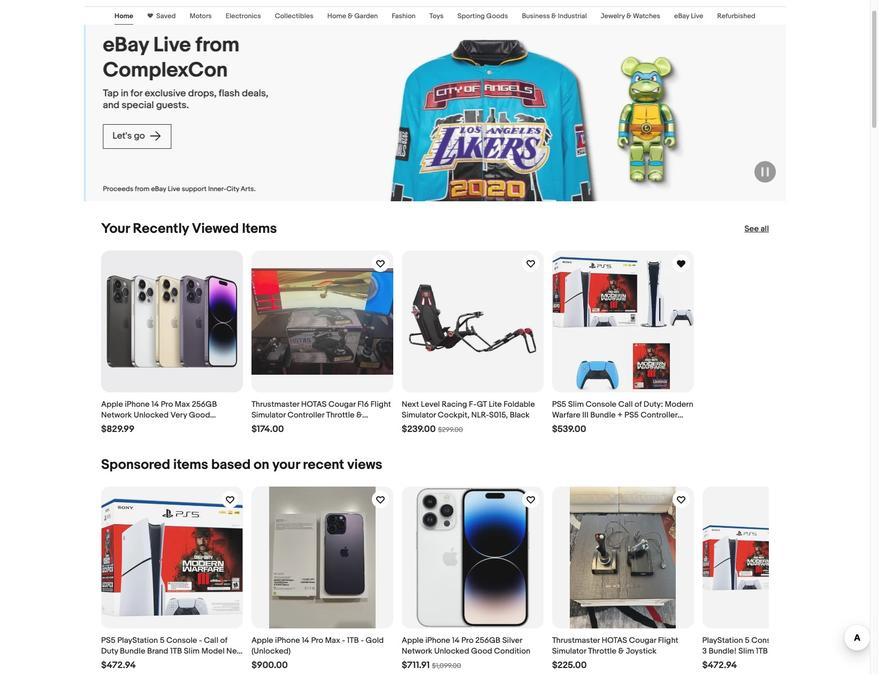 Task type: locate. For each thing, give the bounding box(es) containing it.
recent
[[303, 457, 345, 473]]

1 vertical spatial unlocked
[[435, 646, 470, 656]]

2 horizontal spatial 14
[[452, 636, 460, 646]]

1 horizontal spatial console
[[586, 399, 617, 410]]

modern inside playstation 5 console modern warfare 3 bundle! slim 1tb model $472.94
[[785, 636, 813, 646]]

1tb left gold
[[347, 636, 359, 646]]

controller
[[288, 410, 325, 420], [641, 410, 678, 420]]

max for $900.00
[[325, 636, 341, 646]]

$225.00
[[552, 660, 587, 671]]

ebay for ebay live from complexcon tap in for exclusive drops, flash deals, and special guests.
[[101, 33, 147, 58]]

ebay inside ebay live from complexcon tap in for exclusive drops, flash deals, and special guests.
[[101, 33, 147, 58]]

ebay left 'support'
[[149, 185, 165, 193]]

& inside thrustmaster hotas cougar f16 flight simulator controller throttle & joystick
[[357, 410, 363, 420]]

1 vertical spatial call
[[204, 636, 219, 646]]

network up the $711.91
[[402, 646, 433, 656]]

ebay right watches
[[675, 12, 690, 20]]

14
[[152, 399, 159, 410], [302, 636, 310, 646], [452, 636, 460, 646]]

1 vertical spatial condition
[[494, 646, 531, 656]]

- inside ps5 playstation 5 console - call of duty bundle brand 1tb slim model new sealed
[[199, 636, 202, 646]]

1 vertical spatial of
[[220, 636, 228, 646]]

0 vertical spatial call
[[619, 399, 633, 410]]

1 horizontal spatial $472.94
[[703, 660, 738, 671]]

sporting
[[458, 12, 485, 20]]

condition up sponsored at left bottom
[[101, 421, 138, 431]]

blue
[[552, 421, 568, 431]]

thrustmaster for &
[[252, 399, 300, 410]]

bundle left +
[[591, 410, 616, 420]]

network for condition
[[101, 410, 132, 420]]

1 horizontal spatial pro
[[311, 636, 324, 646]]

0 vertical spatial thrustmaster
[[252, 399, 300, 410]]

0 horizontal spatial $472.94
[[101, 660, 136, 671]]

0 horizontal spatial call
[[204, 636, 219, 646]]

iphone inside apple iphone 14 pro max 256gb network unlocked very good condition
[[125, 399, 150, 410]]

1 model from the left
[[202, 646, 225, 656]]

2 horizontal spatial 1tb
[[757, 646, 769, 656]]

1 5 from the left
[[160, 636, 165, 646]]

thrustmaster inside thrustmaster hotas cougar f16 flight simulator controller throttle & joystick
[[252, 399, 300, 410]]

$472.94 down duty
[[101, 660, 136, 671]]

home
[[115, 12, 133, 20], [328, 12, 347, 20]]

0 horizontal spatial $472.94 text field
[[101, 660, 136, 671]]

0 horizontal spatial playstation
[[117, 636, 158, 646]]

simulator
[[252, 410, 286, 420], [402, 410, 436, 420], [552, 646, 587, 656]]

14 inside apple iphone 14 pro 256gb silver network unlocked good condition $711.91 $1,099.00
[[452, 636, 460, 646]]

1 vertical spatial cougar
[[630, 636, 657, 646]]

0 horizontal spatial slim
[[184, 646, 200, 656]]

1 vertical spatial max
[[325, 636, 341, 646]]

slim up 'iii'
[[569, 399, 584, 410]]

0 horizontal spatial of
[[220, 636, 228, 646]]

1tb inside apple iphone 14 pro max - 1tb - gold (unlocked) $900.00
[[347, 636, 359, 646]]

controller inside ps5 slim console call of duty: modern warfare iii bundle + ps5 controller blue
[[641, 410, 678, 420]]

1 horizontal spatial flight
[[659, 636, 679, 646]]

1tb
[[347, 636, 359, 646], [170, 646, 182, 656], [757, 646, 769, 656]]

$539.00 text field
[[552, 424, 587, 435]]

recently
[[133, 221, 189, 237]]

of left duty:
[[635, 399, 642, 410]]

ps5 right +
[[625, 410, 639, 420]]

0 vertical spatial max
[[175, 399, 190, 410]]

of
[[635, 399, 642, 410], [220, 636, 228, 646]]

0 horizontal spatial good
[[189, 410, 210, 420]]

playstation up bundle!
[[703, 636, 744, 646]]

all
[[761, 224, 770, 234]]

call inside ps5 slim console call of duty: modern warfare iii bundle + ps5 controller blue
[[619, 399, 633, 410]]

apple inside apple iphone 14 pro 256gb silver network unlocked good condition $711.91 $1,099.00
[[402, 636, 424, 646]]

2 playstation from the left
[[703, 636, 744, 646]]

home left saved link
[[115, 12, 133, 20]]

1 horizontal spatial of
[[635, 399, 642, 410]]

$225.00 text field
[[552, 660, 587, 671]]

14 for condition
[[152, 399, 159, 410]]

home left garden at the left top of the page
[[328, 12, 347, 20]]

model
[[202, 646, 225, 656], [770, 646, 794, 656]]

1tb inside ps5 playstation 5 console - call of duty bundle brand 1tb slim model new sealed
[[170, 646, 182, 656]]

proceeds from ebay live support inner-city arts.
[[101, 185, 254, 193]]

1 vertical spatial hotas
[[602, 636, 628, 646]]

0 horizontal spatial throttle
[[326, 410, 355, 420]]

bundle up sealed
[[120, 646, 145, 656]]

2 $472.94 from the left
[[703, 660, 738, 671]]

1 vertical spatial warfare
[[815, 636, 843, 646]]

simulator up $174.00
[[252, 410, 286, 420]]

1 horizontal spatial apple
[[252, 636, 274, 646]]

apple up (unlocked)
[[252, 636, 274, 646]]

1 horizontal spatial good
[[471, 646, 493, 656]]

$472.94 down bundle!
[[703, 660, 738, 671]]

ps5
[[552, 399, 567, 410], [625, 410, 639, 420], [101, 636, 116, 646]]

apple up $829.99
[[101, 399, 123, 410]]

unlocked left very
[[134, 410, 169, 420]]

apple inside apple iphone 14 pro max 256gb network unlocked very good condition
[[101, 399, 123, 410]]

flight inside thrustmaster hotas cougar flight simulator throttle & joystick $225.00
[[659, 636, 679, 646]]

1 horizontal spatial max
[[325, 636, 341, 646]]

tap
[[101, 88, 117, 99]]

thrustmaster inside thrustmaster hotas cougar flight simulator throttle & joystick $225.00
[[552, 636, 600, 646]]

see
[[745, 224, 760, 234]]

256gb
[[192, 399, 217, 410], [476, 636, 501, 646]]

controller down duty:
[[641, 410, 678, 420]]

live for ebay live
[[692, 12, 704, 20]]

1 vertical spatial throttle
[[589, 646, 617, 656]]

0 vertical spatial of
[[635, 399, 642, 410]]

$472.94 text field down duty
[[101, 660, 136, 671]]

0 horizontal spatial unlocked
[[134, 410, 169, 420]]

2 horizontal spatial apple
[[402, 636, 424, 646]]

0 horizontal spatial 256gb
[[192, 399, 217, 410]]

0 horizontal spatial warfare
[[552, 410, 581, 420]]

modern
[[665, 399, 694, 410], [785, 636, 813, 646]]

1 horizontal spatial controller
[[641, 410, 678, 420]]

0 vertical spatial modern
[[665, 399, 694, 410]]

unlocked up $1,099.00 text box
[[435, 646, 470, 656]]

1 $472.94 from the left
[[101, 660, 136, 671]]

iphone up (unlocked)
[[275, 636, 300, 646]]

pro for $711.91
[[462, 636, 474, 646]]

1 horizontal spatial thrustmaster
[[552, 636, 600, 646]]

guests.
[[154, 99, 187, 111]]

1 home from the left
[[115, 12, 133, 20]]

1 vertical spatial bundle
[[120, 646, 145, 656]]

motors
[[190, 12, 212, 20]]

f-
[[469, 399, 477, 410]]

apple up the $711.91
[[402, 636, 424, 646]]

playstation 5 console modern warfare 3 bundle! slim 1tb model $472.94
[[703, 636, 843, 671]]

viewed
[[192, 221, 239, 237]]

$472.94 text field for playstation 5 console modern warfare 3 bundle! slim 1tb model
[[703, 660, 738, 671]]

0 vertical spatial 256gb
[[192, 399, 217, 410]]

1 vertical spatial ps5
[[625, 410, 639, 420]]

$299.00
[[438, 426, 463, 434]]

0 vertical spatial hotas
[[301, 399, 327, 410]]

condition inside apple iphone 14 pro 256gb silver network unlocked good condition $711.91 $1,099.00
[[494, 646, 531, 656]]

1 horizontal spatial slim
[[569, 399, 584, 410]]

ps5 slim console call of duty: modern warfare iii bundle + ps5 controller blue
[[552, 399, 694, 431]]

1tb right bundle!
[[757, 646, 769, 656]]

1tb right brand
[[170, 646, 182, 656]]

1tb inside playstation 5 console modern warfare 3 bundle! slim 1tb model $472.94
[[757, 646, 769, 656]]

0 vertical spatial joystick
[[252, 421, 282, 431]]

condition inside apple iphone 14 pro max 256gb network unlocked very good condition
[[101, 421, 138, 431]]

apple for condition
[[101, 399, 123, 410]]

support
[[180, 185, 205, 193]]

1 vertical spatial network
[[402, 646, 433, 656]]

1 horizontal spatial ps5
[[552, 399, 567, 410]]

2 horizontal spatial -
[[361, 636, 364, 646]]

cougar
[[329, 399, 356, 410], [630, 636, 657, 646]]

pro inside apple iphone 14 pro 256gb silver network unlocked good condition $711.91 $1,099.00
[[462, 636, 474, 646]]

business & industrial link
[[522, 12, 587, 20]]

network inside apple iphone 14 pro 256gb silver network unlocked good condition $711.91 $1,099.00
[[402, 646, 433, 656]]

live down "saved"
[[152, 33, 189, 58]]

1 horizontal spatial -
[[342, 636, 346, 646]]

console inside ps5 slim console call of duty: modern warfare iii bundle + ps5 controller blue
[[586, 399, 617, 410]]

views
[[348, 457, 383, 473]]

$900.00
[[252, 660, 288, 671]]

0 horizontal spatial console
[[166, 636, 197, 646]]

call inside ps5 playstation 5 console - call of duty bundle brand 1tb slim model new sealed
[[204, 636, 219, 646]]

ps5 for $472.94
[[101, 636, 116, 646]]

throttle
[[326, 410, 355, 420], [589, 646, 617, 656]]

watches
[[634, 12, 661, 20]]

1 vertical spatial joystick
[[626, 646, 657, 656]]

2 horizontal spatial slim
[[739, 646, 755, 656]]

console inside playstation 5 console modern warfare 3 bundle! slim 1tb model $472.94
[[752, 636, 783, 646]]

controller up recent
[[288, 410, 325, 420]]

$472.94 text field for ps5 playstation 5 console - call of duty bundle brand 1tb slim model new sealed
[[101, 660, 136, 671]]

home & garden
[[328, 12, 378, 20]]

max up very
[[175, 399, 190, 410]]

warfare inside playstation 5 console modern warfare 3 bundle! slim 1tb model $472.94
[[815, 636, 843, 646]]

1 playstation from the left
[[117, 636, 158, 646]]

1 $472.94 text field from the left
[[101, 660, 136, 671]]

1 horizontal spatial home
[[328, 12, 347, 20]]

ebay live from complexcon main content
[[0, 0, 871, 675]]

0 horizontal spatial max
[[175, 399, 190, 410]]

0 horizontal spatial cougar
[[329, 399, 356, 410]]

motors link
[[190, 12, 212, 20]]

0 horizontal spatial hotas
[[301, 399, 327, 410]]

ps5 up blue
[[552, 399, 567, 410]]

sponsored
[[101, 457, 170, 473]]

previous price $1,099.00 text field
[[432, 662, 462, 670]]

live left refurbished
[[692, 12, 704, 20]]

5
[[160, 636, 165, 646], [745, 636, 750, 646]]

cougar inside thrustmaster hotas cougar flight simulator throttle & joystick $225.00
[[630, 636, 657, 646]]

1 horizontal spatial cougar
[[630, 636, 657, 646]]

home for home
[[115, 12, 133, 20]]

warfare
[[552, 410, 581, 420], [815, 636, 843, 646]]

iphone up $1,099.00 text box
[[426, 636, 451, 646]]

0 horizontal spatial modern
[[665, 399, 694, 410]]

jewelry & watches link
[[601, 12, 661, 20]]

1 horizontal spatial ebay
[[149, 185, 165, 193]]

max left gold
[[325, 636, 341, 646]]

2 horizontal spatial console
[[752, 636, 783, 646]]

call
[[619, 399, 633, 410], [204, 636, 219, 646]]

iphone inside apple iphone 14 pro 256gb silver network unlocked good condition $711.91 $1,099.00
[[426, 636, 451, 646]]

1 horizontal spatial joystick
[[626, 646, 657, 656]]

from right proceeds
[[133, 185, 148, 193]]

from
[[194, 33, 238, 58], [133, 185, 148, 193]]

cougar inside thrustmaster hotas cougar f16 flight simulator controller throttle & joystick
[[329, 399, 356, 410]]

condition down silver
[[494, 646, 531, 656]]

2 horizontal spatial simulator
[[552, 646, 587, 656]]

1 - from the left
[[199, 636, 202, 646]]

2 $472.94 text field from the left
[[703, 660, 738, 671]]

bundle
[[591, 410, 616, 420], [120, 646, 145, 656]]

0 vertical spatial flight
[[371, 399, 391, 410]]

slim inside playstation 5 console modern warfare 3 bundle! slim 1tb model $472.94
[[739, 646, 755, 656]]

slim right brand
[[184, 646, 200, 656]]

playstation inside ps5 playstation 5 console - call of duty bundle brand 1tb slim model new sealed
[[117, 636, 158, 646]]

see all link
[[745, 224, 770, 235]]

slim right bundle!
[[739, 646, 755, 656]]

pro inside apple iphone 14 pro max 256gb network unlocked very good condition
[[161, 399, 173, 410]]

on
[[254, 457, 270, 473]]

unlocked
[[134, 410, 169, 420], [435, 646, 470, 656]]

5 inside playstation 5 console modern warfare 3 bundle! slim 1tb model $472.94
[[745, 636, 750, 646]]

0 horizontal spatial thrustmaster
[[252, 399, 300, 410]]

thrustmaster up $174.00
[[252, 399, 300, 410]]

& for jewelry
[[627, 12, 632, 20]]

1 horizontal spatial model
[[770, 646, 794, 656]]

1 vertical spatial modern
[[785, 636, 813, 646]]

$472.94 text field down bundle!
[[703, 660, 738, 671]]

and
[[101, 99, 118, 111]]

hotas inside thrustmaster hotas cougar f16 flight simulator controller throttle & joystick
[[301, 399, 327, 410]]

previous price $299.00 text field
[[438, 426, 463, 434]]

2 horizontal spatial pro
[[462, 636, 474, 646]]

0 vertical spatial bundle
[[591, 410, 616, 420]]

2 model from the left
[[770, 646, 794, 656]]

0 vertical spatial from
[[194, 33, 238, 58]]

$539.00
[[552, 424, 587, 435]]

business & industrial
[[522, 12, 587, 20]]

from down motors link
[[194, 33, 238, 58]]

bundle inside ps5 slim console call of duty: modern warfare iii bundle + ps5 controller blue
[[591, 410, 616, 420]]

simulator inside next level racing f-gt lite foldable simulator cockpit, nlr-s015, black $239.00 $299.00
[[402, 410, 436, 420]]

joystick
[[252, 421, 282, 431], [626, 646, 657, 656]]

unlocked for condition
[[134, 410, 169, 420]]

ps5 up duty
[[101, 636, 116, 646]]

iphone
[[125, 399, 150, 410], [275, 636, 300, 646], [426, 636, 451, 646]]

ps5 inside ps5 playstation 5 console - call of duty bundle brand 1tb slim model new sealed
[[101, 636, 116, 646]]

1 vertical spatial thrustmaster
[[552, 636, 600, 646]]

joystick inside thrustmaster hotas cougar flight simulator throttle & joystick $225.00
[[626, 646, 657, 656]]

unlocked inside apple iphone 14 pro max 256gb network unlocked very good condition
[[134, 410, 169, 420]]

console inside ps5 playstation 5 console - call of duty bundle brand 1tb slim model new sealed
[[166, 636, 197, 646]]

hotas inside thrustmaster hotas cougar flight simulator throttle & joystick $225.00
[[602, 636, 628, 646]]

1 horizontal spatial simulator
[[402, 410, 436, 420]]

1 horizontal spatial 14
[[302, 636, 310, 646]]

0 horizontal spatial ebay
[[101, 33, 147, 58]]

good inside apple iphone 14 pro 256gb silver network unlocked good condition $711.91 $1,099.00
[[471, 646, 493, 656]]

0 horizontal spatial -
[[199, 636, 202, 646]]

very
[[171, 410, 187, 420]]

items
[[242, 221, 277, 237]]

of inside ps5 playstation 5 console - call of duty bundle brand 1tb slim model new sealed
[[220, 636, 228, 646]]

max inside apple iphone 14 pro max - 1tb - gold (unlocked) $900.00
[[325, 636, 341, 646]]

1 horizontal spatial bundle
[[591, 410, 616, 420]]

0 horizontal spatial from
[[133, 185, 148, 193]]

ebay for ebay live
[[675, 12, 690, 20]]

condition
[[101, 421, 138, 431], [494, 646, 531, 656]]

2 home from the left
[[328, 12, 347, 20]]

thrustmaster up '$225.00'
[[552, 636, 600, 646]]

iphone inside apple iphone 14 pro max - 1tb - gold (unlocked) $900.00
[[275, 636, 300, 646]]

0 vertical spatial ebay
[[675, 12, 690, 20]]

2 horizontal spatial ps5
[[625, 410, 639, 420]]

0 horizontal spatial ps5
[[101, 636, 116, 646]]

0 vertical spatial live
[[692, 12, 704, 20]]

slim inside ps5 playstation 5 console - call of duty bundle brand 1tb slim model new sealed
[[184, 646, 200, 656]]

live for ebay live from complexcon tap in for exclusive drops, flash deals, and special guests.
[[152, 33, 189, 58]]

lite
[[489, 399, 502, 410]]

live left 'support'
[[166, 185, 179, 193]]

simulator up '$225.00'
[[552, 646, 587, 656]]

1 horizontal spatial throttle
[[589, 646, 617, 656]]

proceeds
[[101, 185, 132, 193]]

city
[[225, 185, 238, 193]]

0 horizontal spatial 5
[[160, 636, 165, 646]]

0 horizontal spatial pro
[[161, 399, 173, 410]]

0 horizontal spatial iphone
[[125, 399, 150, 410]]

1 vertical spatial live
[[152, 33, 189, 58]]

iphone up $829.99
[[125, 399, 150, 410]]

14 inside apple iphone 14 pro max - 1tb - gold (unlocked) $900.00
[[302, 636, 310, 646]]

unlocked inside apple iphone 14 pro 256gb silver network unlocked good condition $711.91 $1,099.00
[[435, 646, 470, 656]]

2 5 from the left
[[745, 636, 750, 646]]

live inside ebay live from complexcon tap in for exclusive drops, flash deals, and special guests.
[[152, 33, 189, 58]]

$472.94 text field
[[101, 660, 136, 671], [703, 660, 738, 671]]

0 horizontal spatial home
[[115, 12, 133, 20]]

0 horizontal spatial model
[[202, 646, 225, 656]]

home for home & garden
[[328, 12, 347, 20]]

0 vertical spatial throttle
[[326, 410, 355, 420]]

1 horizontal spatial $472.94 text field
[[703, 660, 738, 671]]

of up "new"
[[220, 636, 228, 646]]

good inside apple iphone 14 pro max 256gb network unlocked very good condition
[[189, 410, 210, 420]]

0 vertical spatial cougar
[[329, 399, 356, 410]]

collectibles
[[275, 12, 314, 20]]

network for $711.91
[[402, 646, 433, 656]]

-
[[199, 636, 202, 646], [342, 636, 346, 646], [361, 636, 364, 646]]

silver
[[503, 636, 523, 646]]

max inside apple iphone 14 pro max 256gb network unlocked very good condition
[[175, 399, 190, 410]]

2 controller from the left
[[641, 410, 678, 420]]

good
[[189, 410, 210, 420], [471, 646, 493, 656]]

thrustmaster for $225.00
[[552, 636, 600, 646]]

network up $829.99
[[101, 410, 132, 420]]

1 vertical spatial 256gb
[[476, 636, 501, 646]]

1 horizontal spatial warfare
[[815, 636, 843, 646]]

256gb inside apple iphone 14 pro max 256gb network unlocked very good condition
[[192, 399, 217, 410]]

business
[[522, 12, 550, 20]]

playstation up brand
[[117, 636, 158, 646]]

refurbished link
[[718, 12, 756, 20]]

0 horizontal spatial simulator
[[252, 410, 286, 420]]

1 horizontal spatial hotas
[[602, 636, 628, 646]]

14 inside apple iphone 14 pro max 256gb network unlocked very good condition
[[152, 399, 159, 410]]

ebay live link
[[675, 12, 704, 20]]

simulator inside thrustmaster hotas cougar flight simulator throttle & joystick $225.00
[[552, 646, 587, 656]]

1 horizontal spatial from
[[194, 33, 238, 58]]

1 horizontal spatial 256gb
[[476, 636, 501, 646]]

ebay live
[[675, 12, 704, 20]]

network inside apple iphone 14 pro max 256gb network unlocked very good condition
[[101, 410, 132, 420]]

simulator down next
[[402, 410, 436, 420]]

1 horizontal spatial playstation
[[703, 636, 744, 646]]

max
[[175, 399, 190, 410], [325, 636, 341, 646]]

1 controller from the left
[[288, 410, 325, 420]]

let's go
[[111, 131, 145, 141]]

1 horizontal spatial 5
[[745, 636, 750, 646]]

ebay up in
[[101, 33, 147, 58]]

apple inside apple iphone 14 pro max - 1tb - gold (unlocked) $900.00
[[252, 636, 274, 646]]

cougar for $225.00
[[630, 636, 657, 646]]

2 horizontal spatial ebay
[[675, 12, 690, 20]]

pro inside apple iphone 14 pro max - 1tb - gold (unlocked) $900.00
[[311, 636, 324, 646]]

slim
[[569, 399, 584, 410], [184, 646, 200, 656], [739, 646, 755, 656]]



Task type: vqa. For each thing, say whether or not it's contained in the screenshot.
the bottommost the Best
no



Task type: describe. For each thing, give the bounding box(es) containing it.
$829.99 text field
[[101, 424, 135, 435]]

3 - from the left
[[361, 636, 364, 646]]

duty:
[[644, 399, 664, 410]]

iphone for $900.00
[[275, 636, 300, 646]]

saved link
[[153, 12, 176, 20]]

flash
[[217, 88, 238, 99]]

modern inside ps5 slim console call of duty: modern warfare iii bundle + ps5 controller blue
[[665, 399, 694, 410]]

apple iphone 14 pro max - 1tb - gold (unlocked) $900.00
[[252, 636, 384, 671]]

+
[[618, 410, 623, 420]]

your
[[273, 457, 300, 473]]

cougar for &
[[329, 399, 356, 410]]

throttle inside thrustmaster hotas cougar flight simulator throttle & joystick $225.00
[[589, 646, 617, 656]]

your recently viewed items link
[[101, 221, 277, 237]]

your recently viewed items
[[101, 221, 277, 237]]

your
[[101, 221, 130, 237]]

1 vertical spatial from
[[133, 185, 148, 193]]

bundle!
[[709, 646, 737, 656]]

apple iphone 14 pro 256gb silver network unlocked good condition $711.91 $1,099.00
[[402, 636, 531, 671]]

electronics link
[[226, 12, 261, 20]]

throttle inside thrustmaster hotas cougar f16 flight simulator controller throttle & joystick
[[326, 410, 355, 420]]

ps5 playstation 5 console - call of duty bundle brand 1tb slim model new sealed
[[101, 636, 243, 667]]

flight inside thrustmaster hotas cougar f16 flight simulator controller throttle & joystick
[[371, 399, 391, 410]]

2 vertical spatial ebay
[[149, 185, 165, 193]]

thrustmaster hotas cougar f16 flight simulator controller throttle & joystick
[[252, 399, 391, 431]]

bundle inside ps5 playstation 5 console - call of duty bundle brand 1tb slim model new sealed
[[120, 646, 145, 656]]

see all
[[745, 224, 770, 234]]

level
[[421, 399, 440, 410]]

garden
[[355, 12, 378, 20]]

ebay live from complexcon link
[[101, 33, 279, 83]]

drops,
[[187, 88, 215, 99]]

hotas for $225.00
[[602, 636, 628, 646]]

ebay live from complexcon tap in for exclusive drops, flash deals, and special guests.
[[101, 33, 267, 111]]

electronics
[[226, 12, 261, 20]]

model inside ps5 playstation 5 console - call of duty bundle brand 1tb slim model new sealed
[[202, 646, 225, 656]]

fashion link
[[392, 12, 416, 20]]

console for +
[[586, 399, 617, 410]]

joystick inside thrustmaster hotas cougar f16 flight simulator controller throttle & joystick
[[252, 421, 282, 431]]

3
[[703, 646, 708, 656]]

from inside ebay live from complexcon tap in for exclusive drops, flash deals, and special guests.
[[194, 33, 238, 58]]

playstation inside playstation 5 console modern warfare 3 bundle! slim 1tb model $472.94
[[703, 636, 744, 646]]

$239.00 text field
[[402, 424, 436, 435]]

$900.00 text field
[[252, 660, 288, 671]]

pro for condition
[[161, 399, 173, 410]]

toys
[[430, 12, 444, 20]]

$711.91 text field
[[402, 660, 430, 671]]

2 vertical spatial live
[[166, 185, 179, 193]]

inner-
[[207, 185, 225, 193]]

based
[[211, 457, 251, 473]]

apple iphone 14 pro max 256gb network unlocked very good condition
[[101, 399, 217, 431]]

iii
[[583, 410, 589, 420]]

collectibles link
[[275, 12, 314, 20]]

256gb inside apple iphone 14 pro 256gb silver network unlocked good condition $711.91 $1,099.00
[[476, 636, 501, 646]]

of inside ps5 slim console call of duty: modern warfare iii bundle + ps5 controller blue
[[635, 399, 642, 410]]

iphone for $711.91
[[426, 636, 451, 646]]

sporting goods
[[458, 12, 508, 20]]

foldable
[[504, 399, 535, 410]]

next
[[402, 399, 419, 410]]

fashion
[[392, 12, 416, 20]]

f16
[[358, 399, 369, 410]]

pro for $900.00
[[311, 636, 324, 646]]

jewelry & watches
[[601, 12, 661, 20]]

next level racing f-gt lite foldable simulator cockpit, nlr-s015, black $239.00 $299.00
[[402, 399, 535, 435]]

$711.91
[[402, 660, 430, 671]]

$1,099.00
[[432, 662, 462, 670]]

14 for $711.91
[[452, 636, 460, 646]]

s015,
[[490, 410, 508, 420]]

$829.99
[[101, 424, 135, 435]]

black
[[510, 410, 530, 420]]

industrial
[[558, 12, 587, 20]]

gold
[[366, 636, 384, 646]]

nlr-
[[472, 410, 490, 420]]

home & garden link
[[328, 12, 378, 20]]

let's
[[111, 131, 130, 141]]

gt
[[477, 399, 487, 410]]

duty
[[101, 646, 118, 656]]

max for condition
[[175, 399, 190, 410]]

racing
[[442, 399, 467, 410]]

& inside thrustmaster hotas cougar flight simulator throttle & joystick $225.00
[[619, 646, 625, 656]]

slim inside ps5 slim console call of duty: modern warfare iii bundle + ps5 controller blue
[[569, 399, 584, 410]]

sporting goods link
[[458, 12, 508, 20]]

$174.00 text field
[[252, 424, 284, 435]]

14 for $900.00
[[302, 636, 310, 646]]

& for business
[[552, 12, 557, 20]]

(unlocked)
[[252, 646, 291, 656]]

ps5 for $539.00
[[552, 399, 567, 410]]

exclusive
[[143, 88, 184, 99]]

warfare inside ps5 slim console call of duty: modern warfare iii bundle + ps5 controller blue
[[552, 410, 581, 420]]

console for $472.94
[[752, 636, 783, 646]]

$174.00
[[252, 424, 284, 435]]

new
[[227, 646, 243, 656]]

jewelry
[[601, 12, 625, 20]]

model inside playstation 5 console modern warfare 3 bundle! slim 1tb model $472.94
[[770, 646, 794, 656]]

arts.
[[239, 185, 254, 193]]

brand
[[147, 646, 168, 656]]

go
[[132, 131, 143, 141]]

cockpit,
[[438, 410, 470, 420]]

thrustmaster hotas cougar flight simulator throttle & joystick $225.00
[[552, 636, 679, 671]]

apple for $711.91
[[402, 636, 424, 646]]

items
[[173, 457, 208, 473]]

deals,
[[240, 88, 267, 99]]

goods
[[487, 12, 508, 20]]

& for home
[[348, 12, 353, 20]]

saved
[[156, 12, 176, 20]]

sponsored items based on your recent views
[[101, 457, 383, 473]]

simulator inside thrustmaster hotas cougar f16 flight simulator controller throttle & joystick
[[252, 410, 286, 420]]

controller inside thrustmaster hotas cougar f16 flight simulator controller throttle & joystick
[[288, 410, 325, 420]]

let's go link
[[101, 124, 170, 149]]

5 inside ps5 playstation 5 console - call of duty bundle brand 1tb slim model new sealed
[[160, 636, 165, 646]]

unlocked for $711.91
[[435, 646, 470, 656]]

hotas for &
[[301, 399, 327, 410]]

2 - from the left
[[342, 636, 346, 646]]

complexcon
[[101, 58, 226, 83]]

iphone for condition
[[125, 399, 150, 410]]

$472.94 inside playstation 5 console modern warfare 3 bundle! slim 1tb model $472.94
[[703, 660, 738, 671]]

apple for $900.00
[[252, 636, 274, 646]]

sealed
[[101, 657, 127, 667]]



